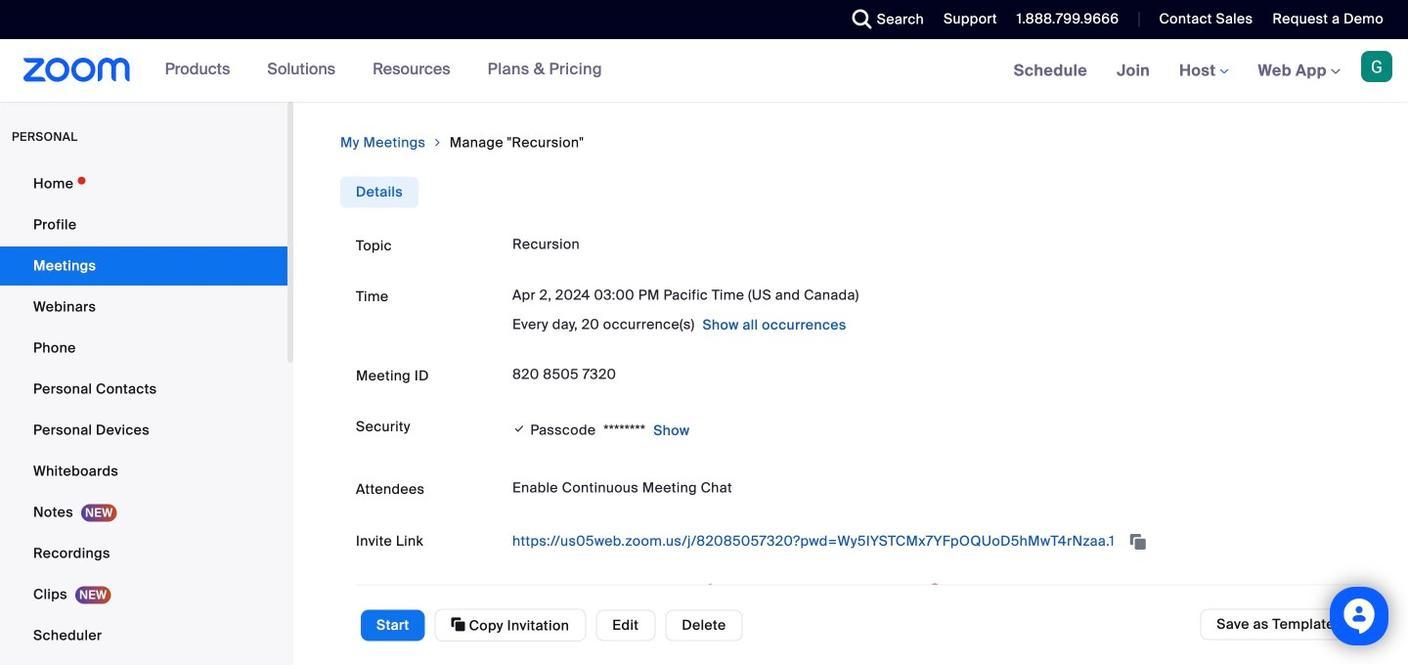Task type: describe. For each thing, give the bounding box(es) containing it.
manage recursion navigation
[[340, 133, 1361, 153]]

meetings navigation
[[999, 39, 1408, 103]]

copy url image
[[1128, 535, 1148, 549]]

add to google calendar image
[[512, 583, 532, 603]]

copy image
[[451, 616, 465, 633]]

zoom logo image
[[23, 58, 131, 82]]

add to yahoo calendar image
[[926, 583, 945, 603]]



Task type: locate. For each thing, give the bounding box(es) containing it.
right image
[[432, 133, 444, 153]]

checked image
[[512, 419, 527, 438]]

manage my meeting tab control tab list
[[340, 177, 419, 208]]

product information navigation
[[150, 39, 617, 102]]

tab
[[340, 177, 419, 208]]

profile picture image
[[1361, 51, 1393, 82]]

add to outlook calendar (.ics) image
[[698, 583, 717, 603]]

banner
[[0, 39, 1408, 103]]

personal menu menu
[[0, 164, 288, 665]]



Task type: vqa. For each thing, say whether or not it's contained in the screenshot.
products
no



